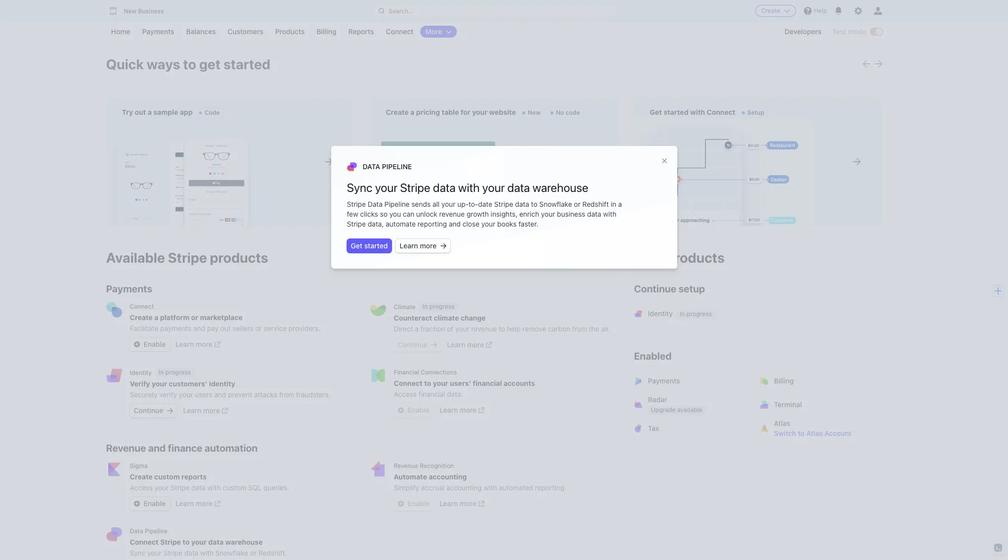 Task type: describe. For each thing, give the bounding box(es) containing it.
1 vertical spatial accounting
[[447, 483, 482, 492]]

securely
[[130, 390, 158, 399]]

your inside sigma create custom reports access your stripe data with custom sql queries.
[[155, 483, 169, 492]]

1 vertical spatial billing link
[[755, 369, 883, 393]]

or right 'platform'
[[191, 313, 198, 322]]

a left "pricing"
[[411, 108, 415, 116]]

learn more for financial connections connect to your users' financial accounts access financial data.
[[440, 406, 477, 414]]

help
[[507, 325, 521, 333]]

business
[[558, 210, 586, 218]]

0 vertical spatial financial
[[473, 379, 502, 387]]

change
[[461, 314, 486, 322]]

of
[[447, 325, 454, 333]]

developers link
[[780, 26, 827, 38]]

0 vertical spatial continue
[[635, 283, 677, 294]]

enabled
[[635, 350, 672, 362]]

get started button
[[347, 239, 392, 253]]

automate
[[386, 220, 416, 228]]

connect create a platform or marketplace facilitate payments and pay out sellers or service providers.
[[130, 303, 321, 333]]

reports
[[349, 27, 374, 36]]

setup
[[748, 109, 765, 116]]

with inside stripe data pipeline sends all your up-to-date stripe data to snowflake or redshift in a few clicks so you can unlock revenue growth insights, enrich your business data with stripe data, automate reporting and close your books faster.
[[604, 210, 617, 218]]

automate
[[394, 473, 427, 481]]

pipeline for data pipeline connect stripe to your data warehouse sync your stripe data with snowflake or redshift.
[[145, 528, 168, 535]]

you
[[390, 210, 401, 218]]

svg image for the 'learn more' link underneath reporting
[[441, 243, 447, 249]]

search…
[[389, 7, 414, 15]]

0 vertical spatial billing link
[[312, 26, 342, 38]]

new business button
[[106, 4, 174, 18]]

continue for continue button
[[398, 340, 428, 349]]

balances
[[186, 27, 216, 36]]

prevent
[[228, 390, 252, 399]]

0 horizontal spatial custom
[[154, 473, 180, 481]]

to inside stripe data pipeline sends all your up-to-date stripe data to snowflake or redshift in a few clicks so you can unlock revenue growth insights, enrich your business data with stripe data, automate reporting and close your books faster.
[[532, 200, 538, 208]]

svg image for automate
[[398, 501, 404, 507]]

svg image for enable link related to revenue and finance automation
[[134, 501, 140, 507]]

few
[[347, 210, 359, 218]]

accrual
[[422, 483, 445, 492]]

payments
[[160, 324, 192, 333]]

reports link
[[344, 26, 379, 38]]

date
[[479, 200, 493, 208]]

in
[[611, 200, 617, 208]]

redshift
[[583, 200, 609, 208]]

close
[[463, 220, 480, 228]]

climate
[[434, 314, 459, 322]]

data inside sigma create custom reports access your stripe data with custom sql queries.
[[192, 483, 206, 492]]

snowflake inside data pipeline connect stripe to your data warehouse sync your stripe data with snowflake or redshift.
[[216, 549, 248, 557]]

1 vertical spatial financial
[[419, 390, 446, 398]]

growth
[[467, 210, 489, 218]]

automation
[[205, 442, 258, 454]]

learn for revenue recognition automate accounting simplify accrual accounting with automated reporting.
[[440, 499, 458, 508]]

0 vertical spatial accounting
[[429, 473, 467, 481]]

snowflake inside stripe data pipeline sends all your up-to-date stripe data to snowflake or redshift in a few clicks so you can unlock revenue growth insights, enrich your business data with stripe data, automate reporting and close your books faster.
[[540, 200, 573, 208]]

switch to atlas account button
[[775, 429, 852, 438]]

in for counteract climate change direct a fraction of your revenue to help remove carbon from the air.
[[423, 303, 428, 310]]

reporting.
[[535, 483, 567, 492]]

learn more link for counteract climate change direct a fraction of your revenue to help remove carbon from the air.
[[447, 340, 492, 350]]

more down reporting
[[420, 241, 437, 250]]

with inside sigma create custom reports access your stripe data with custom sql queries.
[[208, 483, 221, 492]]

a inside connect create a platform or marketplace facilitate payments and pay out sellers or service providers.
[[154, 313, 158, 322]]

users
[[195, 390, 213, 399]]

sigma create custom reports access your stripe data with custom sql queries.
[[130, 462, 289, 492]]

products
[[275, 27, 305, 36]]

sql
[[248, 483, 262, 492]]

climate
[[394, 303, 416, 311]]

and inside stripe data pipeline sends all your up-to-date stripe data to snowflake or redshift in a few clicks so you can unlock revenue growth insights, enrich your business data with stripe data, automate reporting and close your books faster.
[[449, 220, 461, 228]]

sends
[[412, 200, 431, 208]]

financial
[[394, 369, 420, 376]]

customers
[[228, 27, 263, 36]]

app
[[180, 108, 193, 116]]

more for connect create a platform or marketplace facilitate payments and pay out sellers or service providers.
[[196, 340, 213, 348]]

access inside sigma create custom reports access your stripe data with custom sql queries.
[[130, 483, 153, 492]]

with inside revenue recognition automate accounting simplify accrual accounting with automated reporting.
[[484, 483, 497, 492]]

learn for sigma create custom reports access your stripe data with custom sql queries.
[[176, 499, 194, 508]]

more for financial connections connect to your users' financial accounts access financial data.
[[460, 406, 477, 414]]

more button
[[421, 26, 457, 38]]

data.
[[447, 390, 464, 398]]

can
[[403, 210, 415, 218]]

2 horizontal spatial progress
[[687, 310, 713, 318]]

radar upgrade available
[[648, 395, 703, 414]]

new for new
[[528, 109, 541, 116]]

more for counteract climate change direct a fraction of your revenue to help remove carbon from the air.
[[468, 340, 484, 349]]

enable button for simplify
[[394, 497, 434, 511]]

revenue for revenue and finance automation
[[106, 442, 146, 454]]

home link
[[106, 26, 135, 38]]

learn more for counteract climate change direct a fraction of your revenue to help remove carbon from the air.
[[447, 340, 484, 349]]

direct
[[394, 325, 413, 333]]

2 horizontal spatial in progress
[[680, 310, 713, 318]]

so
[[380, 210, 388, 218]]

out inside connect create a platform or marketplace facilitate payments and pay out sellers or service providers.
[[221, 324, 231, 333]]

revenue inside stripe data pipeline sends all your up-to-date stripe data to snowflake or redshift in a few clicks so you can unlock revenue growth insights, enrich your business data with stripe data, automate reporting and close your books faster.
[[440, 210, 465, 218]]

started for get started with connect
[[664, 108, 689, 116]]

terminal
[[775, 400, 803, 409]]

continue link
[[130, 404, 177, 418]]

mode
[[849, 27, 867, 36]]

atlas switch to atlas account
[[775, 419, 852, 437]]

available stripe products
[[106, 249, 268, 266]]

0 horizontal spatial payments link
[[137, 26, 179, 38]]

pipeline inside stripe data pipeline sends all your up-to-date stripe data to snowflake or redshift in a few clicks so you can unlock revenue growth insights, enrich your business data with stripe data, automate reporting and close your books faster.
[[385, 200, 410, 208]]

get started
[[351, 241, 388, 250]]

1 vertical spatial custom
[[223, 483, 246, 492]]

automated
[[499, 483, 534, 492]]

0 vertical spatial out
[[135, 108, 146, 116]]

accounts
[[504, 379, 535, 387]]

learn for counteract climate change direct a fraction of your revenue to help remove carbon from the air.
[[447, 340, 466, 349]]

to inside data pipeline connect stripe to your data warehouse sync your stripe data with snowflake or redshift.
[[183, 538, 190, 546]]

with inside data pipeline connect stripe to your data warehouse sync your stripe data with snowflake or redshift.
[[200, 549, 214, 557]]

pipeline for data pipeline
[[382, 162, 412, 171]]

available
[[106, 249, 165, 266]]

get for get started
[[351, 241, 363, 250]]

learn down automate
[[400, 241, 418, 250]]

svg image for connect
[[398, 407, 404, 413]]

identity
[[209, 380, 235, 388]]

connect link
[[381, 26, 419, 38]]

to-
[[469, 200, 479, 208]]

new business
[[124, 7, 164, 15]]

account
[[825, 429, 852, 437]]

or right sellers
[[255, 324, 262, 333]]

to inside the financial connections connect to your users' financial accounts access financial data.
[[425, 379, 432, 387]]

queries.
[[264, 483, 289, 492]]

sync your stripe data with your data warehouse
[[347, 180, 589, 194]]

get for get started with connect
[[650, 108, 663, 116]]

remove
[[523, 325, 547, 333]]

pricing
[[416, 108, 440, 116]]

simplify
[[394, 483, 420, 492]]

learn more link for sigma create custom reports access your stripe data with custom sql queries.
[[176, 499, 221, 509]]

more for revenue recognition automate accounting simplify accrual accounting with automated reporting.
[[460, 499, 477, 508]]

a inside stripe data pipeline sends all your up-to-date stripe data to snowflake or redshift in a few clicks so you can unlock revenue growth insights, enrich your business data with stripe data, automate reporting and close your books faster.
[[619, 200, 622, 208]]

quick ways to get started
[[106, 56, 271, 72]]

reports
[[182, 473, 207, 481]]

recognition
[[420, 462, 454, 470]]

financial connections connect to your users' financial accounts access financial data.
[[394, 369, 535, 398]]

enable for svg image related to enable link related to revenue and finance automation
[[144, 499, 166, 508]]

test
[[833, 27, 847, 36]]

connections
[[421, 369, 457, 376]]

1 vertical spatial payments link
[[629, 369, 757, 393]]

continue button
[[394, 338, 442, 352]]

learn for verify your customers' identity securely verify your users and prevent attacks from fraudsters.
[[183, 406, 202, 415]]



Task type: vqa. For each thing, say whether or not it's contained in the screenshot.
fraudsters.
yes



Task type: locate. For each thing, give the bounding box(es) containing it.
home
[[111, 27, 130, 36]]

0 horizontal spatial revenue
[[440, 210, 465, 218]]

learn down data.
[[440, 406, 458, 414]]

1 horizontal spatial revenue
[[394, 462, 419, 470]]

in progress for counteract climate change direct a fraction of your revenue to help remove carbon from the air.
[[423, 303, 455, 310]]

more for verify your customers' identity securely verify your users and prevent attacks from fraudsters.
[[203, 406, 220, 415]]

data pipeline connect stripe to your data warehouse sync your stripe data with snowflake or redshift.
[[130, 528, 287, 557]]

1 horizontal spatial get
[[650, 108, 663, 116]]

0 horizontal spatial in progress
[[159, 369, 191, 376]]

1 horizontal spatial payments link
[[629, 369, 757, 393]]

more down sigma create custom reports access your stripe data with custom sql queries.
[[196, 499, 213, 508]]

1 horizontal spatial continue
[[398, 340, 428, 349]]

more down change
[[468, 340, 484, 349]]

service
[[264, 324, 287, 333]]

continue down direct
[[398, 340, 428, 349]]

learn more link for revenue recognition automate accounting simplify accrual accounting with automated reporting.
[[440, 499, 485, 509]]

payments link
[[137, 26, 179, 38], [629, 369, 757, 393]]

counteract climate change direct a fraction of your revenue to help remove carbon from the air.
[[394, 314, 611, 333]]

create button
[[756, 5, 797, 17]]

1 horizontal spatial custom
[[223, 483, 246, 492]]

sigma
[[130, 462, 148, 470]]

continue for continue link
[[134, 406, 163, 415]]

available
[[678, 406, 703, 414]]

custom
[[154, 473, 180, 481], [223, 483, 246, 492]]

learn more link
[[396, 239, 451, 253], [176, 339, 221, 349], [447, 340, 492, 350], [440, 405, 485, 415], [183, 406, 228, 416], [176, 499, 221, 509], [440, 499, 485, 509]]

sample
[[154, 108, 178, 116]]

in progress down setup
[[680, 310, 713, 318]]

1 enable link from the top
[[130, 337, 170, 351]]

1 horizontal spatial started
[[365, 241, 388, 250]]

marketplace
[[200, 313, 243, 322]]

learn more link down the pay
[[176, 339, 221, 349]]

1 horizontal spatial atlas
[[807, 429, 823, 437]]

test mode
[[833, 27, 867, 36]]

1 vertical spatial identity
[[130, 369, 152, 376]]

learn more down data.
[[440, 406, 477, 414]]

payments up radar on the right bottom
[[648, 377, 681, 385]]

get inside get started button
[[351, 241, 363, 250]]

and left the pay
[[193, 324, 205, 333]]

2 vertical spatial data
[[130, 528, 143, 535]]

products link
[[270, 26, 310, 38]]

platform
[[160, 313, 190, 322]]

upgrade
[[651, 406, 676, 414]]

with
[[691, 108, 706, 116], [459, 180, 480, 194], [604, 210, 617, 218], [208, 483, 221, 492], [484, 483, 497, 492], [200, 549, 214, 557]]

try out a sample app
[[122, 108, 193, 116]]

1 horizontal spatial products
[[667, 249, 725, 266]]

svg image down sigma
[[134, 501, 140, 507]]

and down 'identity'
[[214, 390, 226, 399]]

1 vertical spatial payments
[[106, 283, 152, 294]]

learn more link down users
[[183, 406, 228, 416]]

1 vertical spatial enable link
[[130, 497, 170, 511]]

learn more down reporting
[[400, 241, 437, 250]]

billing link up terminal
[[755, 369, 883, 393]]

users'
[[450, 379, 472, 387]]

from inside verify your customers' identity securely verify your users and prevent attacks from fraudsters.
[[279, 390, 294, 399]]

1 horizontal spatial identity
[[648, 309, 673, 318]]

0 vertical spatial snowflake
[[540, 200, 573, 208]]

billing link
[[312, 26, 342, 38], [755, 369, 883, 393]]

products
[[210, 249, 268, 266], [667, 249, 725, 266]]

revenue down change
[[472, 325, 497, 333]]

from inside "counteract climate change direct a fraction of your revenue to help remove carbon from the air."
[[573, 325, 588, 333]]

pay
[[207, 324, 219, 333]]

or inside data pipeline connect stripe to your data warehouse sync your stripe data with snowflake or redshift.
[[250, 549, 257, 557]]

learn more link down data.
[[440, 405, 485, 415]]

toolbar
[[863, 60, 883, 69]]

1 horizontal spatial snowflake
[[540, 200, 573, 208]]

0 horizontal spatial continue
[[134, 406, 163, 415]]

shift section content right image
[[875, 60, 883, 68]]

svg image inside continue button
[[432, 342, 438, 348]]

1 horizontal spatial billing
[[775, 377, 795, 385]]

enable for payments's enable link svg image
[[144, 340, 166, 348]]

0 vertical spatial access
[[394, 390, 417, 398]]

0 vertical spatial billing
[[317, 27, 337, 36]]

2 horizontal spatial in
[[680, 310, 686, 318]]

data for data pipeline
[[363, 162, 381, 171]]

learn more link for connect create a platform or marketplace facilitate payments and pay out sellers or service providers.
[[176, 339, 221, 349]]

0 horizontal spatial get
[[351, 241, 363, 250]]

0 vertical spatial payments link
[[137, 26, 179, 38]]

data inside stripe data pipeline sends all your up-to-date stripe data to snowflake or redshift in a few clicks so you can unlock revenue growth insights, enrich your business data with stripe data, automate reporting and close your books faster.
[[368, 200, 383, 208]]

1 horizontal spatial in progress
[[423, 303, 455, 310]]

and left finance
[[148, 442, 166, 454]]

for
[[461, 108, 471, 116]]

connect inside the financial connections connect to your users' financial accounts access financial data.
[[394, 379, 423, 387]]

create up facilitate
[[130, 313, 153, 322]]

svg image down financial on the bottom
[[398, 407, 404, 413]]

your
[[635, 249, 664, 266]]

1 products from the left
[[210, 249, 268, 266]]

0 vertical spatial enable button
[[394, 403, 434, 417]]

0 horizontal spatial started
[[224, 56, 271, 72]]

financial down connections
[[419, 390, 446, 398]]

financial right users'
[[473, 379, 502, 387]]

0 horizontal spatial new
[[124, 7, 137, 15]]

revenue recognition automate accounting simplify accrual accounting with automated reporting.
[[394, 462, 567, 492]]

learn down payments
[[176, 340, 194, 348]]

progress for verify your customers' identity securely verify your users and prevent attacks from fraudsters.
[[166, 369, 191, 376]]

1 vertical spatial continue
[[398, 340, 428, 349]]

billing up terminal
[[775, 377, 795, 385]]

continue inside continue link
[[134, 406, 163, 415]]

atlas up switch
[[775, 419, 791, 428]]

sync
[[347, 180, 373, 194], [130, 549, 146, 557]]

1 vertical spatial revenue
[[394, 462, 419, 470]]

create inside connect create a platform or marketplace facilitate payments and pay out sellers or service providers.
[[130, 313, 153, 322]]

and left close
[[449, 220, 461, 228]]

svg image down fraction
[[432, 342, 438, 348]]

in up counteract
[[423, 303, 428, 310]]

more down data.
[[460, 406, 477, 414]]

books
[[498, 220, 517, 228]]

continue down your
[[635, 283, 677, 294]]

or inside stripe data pipeline sends all your up-to-date stripe data to snowflake or redshift in a few clicks so you can unlock revenue growth insights, enrich your business data with stripe data, automate reporting and close your books faster.
[[574, 200, 581, 208]]

1 horizontal spatial out
[[221, 324, 231, 333]]

1 horizontal spatial revenue
[[472, 325, 497, 333]]

new for new business
[[124, 7, 137, 15]]

stripe data pipeline sends all your up-to-date stripe data to snowflake or redshift in a few clicks so you can unlock revenue growth insights, enrich your business data with stripe data, automate reporting and close your books faster.
[[347, 200, 622, 228]]

access down financial on the bottom
[[394, 390, 417, 398]]

1 horizontal spatial warehouse
[[533, 180, 589, 194]]

create a pricing table for your website
[[386, 108, 516, 116]]

create up developers link
[[762, 7, 781, 14]]

a
[[148, 108, 152, 116], [411, 108, 415, 116], [619, 200, 622, 208], [154, 313, 158, 322], [415, 325, 419, 333]]

table
[[442, 108, 459, 116]]

learn more
[[400, 241, 437, 250], [176, 340, 213, 348], [447, 340, 484, 349], [440, 406, 477, 414], [183, 406, 220, 415], [176, 499, 213, 508], [440, 499, 477, 508]]

learn more for sigma create custom reports access your stripe data with custom sql queries.
[[176, 499, 213, 508]]

0 vertical spatial sync
[[347, 180, 373, 194]]

enable down sigma
[[144, 499, 166, 508]]

more down revenue recognition automate accounting simplify accrual accounting with automated reporting.
[[460, 499, 477, 508]]

more down the pay
[[196, 340, 213, 348]]

0 horizontal spatial in
[[159, 369, 164, 376]]

svg image down simplify
[[398, 501, 404, 507]]

data,
[[368, 220, 384, 228]]

continue down securely at bottom
[[134, 406, 163, 415]]

revenue up automate
[[394, 462, 419, 470]]

setup
[[679, 283, 706, 294]]

create left "pricing"
[[386, 108, 409, 116]]

to inside atlas switch to atlas account
[[799, 429, 805, 437]]

from right attacks
[[279, 390, 294, 399]]

1 vertical spatial new
[[528, 109, 541, 116]]

svg image
[[398, 407, 404, 413], [167, 408, 173, 414], [398, 501, 404, 507]]

0 horizontal spatial access
[[130, 483, 153, 492]]

attacks
[[254, 390, 278, 399]]

1 horizontal spatial billing link
[[755, 369, 883, 393]]

enable link down sigma
[[130, 497, 170, 511]]

stripe inside sigma create custom reports access your stripe data with custom sql queries.
[[171, 483, 190, 492]]

0 vertical spatial pipeline
[[382, 162, 412, 171]]

revenue up sigma
[[106, 442, 146, 454]]

1 vertical spatial billing
[[775, 377, 795, 385]]

switch
[[775, 429, 797, 437]]

payments down the business
[[142, 27, 174, 36]]

learn down users
[[183, 406, 202, 415]]

svg image inside continue link
[[167, 408, 173, 414]]

1 vertical spatial revenue
[[472, 325, 497, 333]]

1 vertical spatial from
[[279, 390, 294, 399]]

in progress for verify your customers' identity securely verify your users and prevent attacks from fraudsters.
[[159, 369, 191, 376]]

learn more for connect create a platform or marketplace facilitate payments and pay out sellers or service providers.
[[176, 340, 213, 348]]

in down setup
[[680, 310, 686, 318]]

learn more link down reporting
[[396, 239, 451, 253]]

warehouse for sync your stripe data with your data warehouse
[[533, 180, 589, 194]]

0 vertical spatial get
[[650, 108, 663, 116]]

enable button for your
[[394, 403, 434, 417]]

custom left sql
[[223, 483, 246, 492]]

1 vertical spatial sync
[[130, 549, 146, 557]]

learn more for verify your customers' identity securely verify your users and prevent attacks from fraudsters.
[[183, 406, 220, 415]]

learn for connect create a platform or marketplace facilitate payments and pay out sellers or service providers.
[[176, 340, 194, 348]]

1 vertical spatial pipeline
[[385, 200, 410, 208]]

billing left reports
[[317, 27, 337, 36]]

0 vertical spatial started
[[224, 56, 271, 72]]

0 vertical spatial identity
[[648, 309, 673, 318]]

learn more down accrual
[[440, 499, 477, 508]]

warehouse up business at the right
[[533, 180, 589, 194]]

radar
[[648, 395, 668, 404]]

identity down continue setup
[[648, 309, 673, 318]]

new left the business
[[124, 7, 137, 15]]

data inside data pipeline connect stripe to your data warehouse sync your stripe data with snowflake or redshift.
[[130, 528, 143, 535]]

svg image down facilitate
[[134, 341, 140, 347]]

tax link
[[629, 417, 757, 440]]

learn more link for financial connections connect to your users' financial accounts access financial data.
[[440, 405, 485, 415]]

snowflake up business at the right
[[540, 200, 573, 208]]

0 horizontal spatial from
[[279, 390, 294, 399]]

progress up customers'
[[166, 369, 191, 376]]

1 vertical spatial access
[[130, 483, 153, 492]]

svg image
[[441, 243, 447, 249], [134, 341, 140, 347], [432, 342, 438, 348], [134, 501, 140, 507]]

enable down simplify
[[408, 499, 430, 508]]

all
[[433, 200, 440, 208]]

2 products from the left
[[667, 249, 725, 266]]

out down 'marketplace'
[[221, 324, 231, 333]]

atlas left account
[[807, 429, 823, 437]]

verify your customers' identity securely verify your users and prevent attacks from fraudsters.
[[130, 380, 331, 399]]

started for get started
[[365, 241, 388, 250]]

continue setup
[[635, 283, 706, 294]]

continue inside continue button
[[398, 340, 428, 349]]

learn more for revenue recognition automate accounting simplify accrual accounting with automated reporting.
[[440, 499, 477, 508]]

2 vertical spatial payments
[[648, 377, 681, 385]]

warehouse inside data pipeline connect stripe to your data warehouse sync your stripe data with snowflake or redshift.
[[225, 538, 263, 546]]

counteract
[[394, 314, 433, 322]]

connect inside data pipeline connect stripe to your data warehouse sync your stripe data with snowflake or redshift.
[[130, 538, 159, 546]]

clicks
[[360, 210, 378, 218]]

1 vertical spatial data
[[368, 200, 383, 208]]

2 vertical spatial started
[[365, 241, 388, 250]]

in up verify
[[159, 369, 164, 376]]

data for data pipeline connect stripe to your data warehouse sync your stripe data with snowflake or redshift.
[[130, 528, 143, 535]]

2 enable link from the top
[[130, 497, 170, 511]]

learn down 'reports' on the bottom left of page
[[176, 499, 194, 508]]

payments down available in the top of the page
[[106, 283, 152, 294]]

warehouse up redshift.
[[225, 538, 263, 546]]

enable link for payments
[[130, 337, 170, 351]]

accounting right accrual
[[447, 483, 482, 492]]

customers'
[[169, 380, 208, 388]]

code
[[205, 109, 220, 116]]

create inside button
[[762, 7, 781, 14]]

0 vertical spatial from
[[573, 325, 588, 333]]

0 horizontal spatial out
[[135, 108, 146, 116]]

0 vertical spatial new
[[124, 7, 137, 15]]

new inside button
[[124, 7, 137, 15]]

learn down of
[[447, 340, 466, 349]]

2 vertical spatial pipeline
[[145, 528, 168, 535]]

out right try
[[135, 108, 146, 116]]

identity
[[648, 309, 673, 318], [130, 369, 152, 376]]

svg image down verify
[[167, 408, 173, 414]]

carbon
[[549, 325, 571, 333]]

1 horizontal spatial from
[[573, 325, 588, 333]]

insights,
[[491, 210, 518, 218]]

more down users
[[203, 406, 220, 415]]

and inside verify your customers' identity securely verify your users and prevent attacks from fraudsters.
[[214, 390, 226, 399]]

progress down setup
[[687, 310, 713, 318]]

business
[[138, 7, 164, 15]]

1 vertical spatial started
[[664, 108, 689, 116]]

tax
[[648, 424, 660, 432]]

0 vertical spatial revenue
[[440, 210, 465, 218]]

2 horizontal spatial continue
[[635, 283, 677, 294]]

2 vertical spatial continue
[[134, 406, 163, 415]]

create down sigma
[[130, 473, 153, 481]]

learn for financial connections connect to your users' financial accounts access financial data.
[[440, 406, 458, 414]]

learn more link for verify your customers' identity securely verify your users and prevent attacks from fraudsters.
[[183, 406, 228, 416]]

2 enable button from the top
[[394, 497, 434, 511]]

1 vertical spatial atlas
[[807, 429, 823, 437]]

0 horizontal spatial warehouse
[[225, 538, 263, 546]]

0 horizontal spatial financial
[[419, 390, 446, 398]]

accounting down recognition
[[429, 473, 467, 481]]

quick
[[106, 56, 144, 72]]

enable for svg icon associated with automate
[[408, 499, 430, 508]]

enable down facilitate
[[144, 340, 166, 348]]

to inside "counteract climate change direct a fraction of your revenue to help remove carbon from the air."
[[499, 325, 506, 333]]

access down sigma
[[130, 483, 153, 492]]

stripe
[[400, 180, 431, 194], [347, 200, 366, 208], [495, 200, 514, 208], [347, 220, 366, 228], [168, 249, 207, 266], [171, 483, 190, 492], [160, 538, 181, 546], [164, 549, 183, 557]]

payments link up "available"
[[629, 369, 757, 393]]

identity up verify
[[130, 369, 152, 376]]

payments link down the business
[[137, 26, 179, 38]]

revenue for revenue recognition automate accounting simplify accrual accounting with automated reporting.
[[394, 462, 419, 470]]

verify
[[130, 380, 150, 388]]

1 vertical spatial out
[[221, 324, 231, 333]]

more for sigma create custom reports access your stripe data with custom sql queries.
[[196, 499, 213, 508]]

0 vertical spatial custom
[[154, 473, 180, 481]]

facilitate
[[130, 324, 159, 333]]

0 vertical spatial atlas
[[775, 419, 791, 428]]

started inside button
[[365, 241, 388, 250]]

0 horizontal spatial progress
[[166, 369, 191, 376]]

shift section content left image
[[863, 60, 871, 68]]

1 vertical spatial warehouse
[[225, 538, 263, 546]]

learn more down users
[[183, 406, 220, 415]]

Search… search field
[[373, 5, 616, 17]]

1 enable button from the top
[[394, 403, 434, 417]]

pipeline inside data pipeline connect stripe to your data warehouse sync your stripe data with snowflake or redshift.
[[145, 528, 168, 535]]

0 horizontal spatial products
[[210, 249, 268, 266]]

in for verify your customers' identity securely verify your users and prevent attacks from fraudsters.
[[159, 369, 164, 376]]

svg image for continue button
[[432, 342, 438, 348]]

the
[[589, 325, 600, 333]]

enable down financial on the bottom
[[408, 406, 430, 414]]

enable button down simplify
[[394, 497, 434, 511]]

1 horizontal spatial new
[[528, 109, 541, 116]]

1 horizontal spatial progress
[[430, 303, 455, 310]]

sync inside data pipeline connect stripe to your data warehouse sync your stripe data with snowflake or redshift.
[[130, 549, 146, 557]]

1 vertical spatial get
[[351, 241, 363, 250]]

new left the no
[[528, 109, 541, 116]]

get
[[650, 108, 663, 116], [351, 241, 363, 250]]

providers.
[[289, 324, 321, 333]]

learn more down payments
[[176, 340, 213, 348]]

1 vertical spatial snowflake
[[216, 549, 248, 557]]

warehouse for data pipeline connect stripe to your data warehouse sync your stripe data with snowflake or redshift.
[[225, 538, 263, 546]]

revenue inside "counteract climate change direct a fraction of your revenue to help remove carbon from the air."
[[472, 325, 497, 333]]

learn more link down 'reports' on the bottom left of page
[[176, 499, 221, 509]]

connect inside connect create a platform or marketplace facilitate payments and pay out sellers or service providers.
[[130, 303, 154, 310]]

0 horizontal spatial snowflake
[[216, 549, 248, 557]]

learn more link down of
[[447, 340, 492, 350]]

data
[[433, 180, 456, 194], [508, 180, 530, 194], [516, 200, 530, 208], [588, 210, 602, 218], [192, 483, 206, 492], [209, 538, 224, 546], [184, 549, 199, 557]]

a right in
[[619, 200, 622, 208]]

notifications image
[[836, 7, 843, 15]]

get started with connect
[[650, 108, 736, 116]]

0 vertical spatial data
[[363, 162, 381, 171]]

enable link down facilitate
[[130, 337, 170, 351]]

your inside "counteract climate change direct a fraction of your revenue to help remove carbon from the air."
[[456, 325, 470, 333]]

learn more link down revenue recognition automate accounting simplify accrual accounting with automated reporting.
[[440, 499, 485, 509]]

1 horizontal spatial sync
[[347, 180, 373, 194]]

sellers
[[233, 324, 254, 333]]

a inside "counteract climate change direct a fraction of your revenue to help remove carbon from the air."
[[415, 325, 419, 333]]

a left sample
[[148, 108, 152, 116]]

0 vertical spatial enable link
[[130, 337, 170, 351]]

enable link for revenue and finance automation
[[130, 497, 170, 511]]

enable for svg icon corresponding to connect
[[408, 406, 430, 414]]

0 horizontal spatial billing
[[317, 27, 337, 36]]

1 horizontal spatial access
[[394, 390, 417, 398]]

website
[[490, 108, 516, 116]]

and inside connect create a platform or marketplace facilitate payments and pay out sellers or service providers.
[[193, 324, 205, 333]]

terminal link
[[755, 393, 883, 417]]

or up business at the right
[[574, 200, 581, 208]]

revenue inside revenue recognition automate accounting simplify accrual accounting with automated reporting.
[[394, 462, 419, 470]]

no
[[556, 109, 565, 116]]

a down counteract
[[415, 325, 419, 333]]

a up facilitate
[[154, 313, 158, 322]]

learn
[[400, 241, 418, 250], [176, 340, 194, 348], [447, 340, 466, 349], [440, 406, 458, 414], [183, 406, 202, 415], [176, 499, 194, 508], [440, 499, 458, 508]]

try
[[122, 108, 133, 116]]

1 vertical spatial enable button
[[394, 497, 434, 511]]

no code
[[556, 109, 580, 116]]

1 horizontal spatial financial
[[473, 379, 502, 387]]

0 horizontal spatial identity
[[130, 369, 152, 376]]

code
[[566, 109, 580, 116]]

billing link left 'reports' link
[[312, 26, 342, 38]]

enable button down financial on the bottom
[[394, 403, 434, 417]]

in progress up climate
[[423, 303, 455, 310]]

0 horizontal spatial sync
[[130, 549, 146, 557]]

learn more down of
[[447, 340, 484, 349]]

in progress up customers'
[[159, 369, 191, 376]]

revenue and finance automation
[[106, 442, 258, 454]]

2 horizontal spatial started
[[664, 108, 689, 116]]

learn more down 'reports' on the bottom left of page
[[176, 499, 213, 508]]

your inside the financial connections connect to your users' financial accounts access financial data.
[[433, 379, 449, 387]]

0 vertical spatial warehouse
[[533, 180, 589, 194]]

progress for counteract climate change direct a fraction of your revenue to help remove carbon from the air.
[[430, 303, 455, 310]]

data pipeline
[[363, 162, 412, 171]]

unlock
[[417, 210, 438, 218]]

warehouse
[[533, 180, 589, 194], [225, 538, 263, 546]]

out
[[135, 108, 146, 116], [221, 324, 231, 333]]

0 vertical spatial revenue
[[106, 442, 146, 454]]

revenue down 'up-'
[[440, 210, 465, 218]]

from left the
[[573, 325, 588, 333]]

svg image inside the 'learn more' link
[[441, 243, 447, 249]]

0 horizontal spatial revenue
[[106, 442, 146, 454]]

0 vertical spatial payments
[[142, 27, 174, 36]]

svg image for payments's enable link
[[134, 341, 140, 347]]

0 horizontal spatial atlas
[[775, 419, 791, 428]]

svg image down reporting
[[441, 243, 447, 249]]

finance
[[168, 442, 203, 454]]

access inside the financial connections connect to your users' financial accounts access financial data.
[[394, 390, 417, 398]]

create inside sigma create custom reports access your stripe data with custom sql queries.
[[130, 473, 153, 481]]



